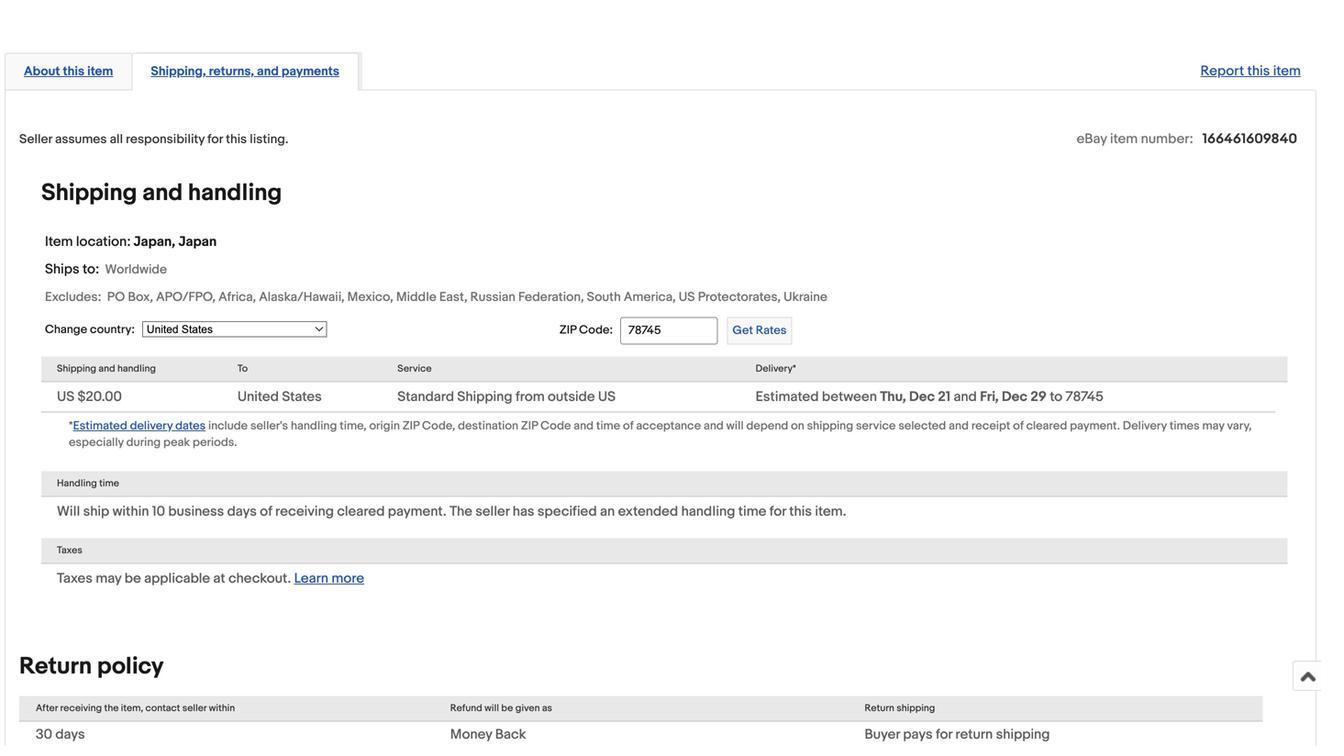 Task type: describe. For each thing, give the bounding box(es) containing it.
0 vertical spatial receiving
[[275, 503, 334, 520]]

vary,
[[1228, 419, 1253, 433]]

all
[[110, 132, 123, 147]]

cleared inside include seller's handling time, origin zip code, destination zip code and time of acceptance and will depend on shipping service selected and receipt of cleared payment. delivery times may vary, especially during peak periods.
[[1027, 419, 1068, 433]]

outside
[[548, 389, 595, 405]]

code,
[[422, 419, 456, 433]]

1 horizontal spatial seller
[[476, 503, 510, 520]]

apo/fpo,
[[156, 290, 216, 305]]

excludes:
[[45, 290, 101, 305]]

tab list containing about this item
[[5, 49, 1317, 90]]

country:
[[90, 323, 135, 337]]

2 vertical spatial shipping
[[458, 389, 513, 405]]

2 horizontal spatial shipping
[[997, 727, 1051, 743]]

0 horizontal spatial cleared
[[337, 503, 385, 520]]

1 vertical spatial for
[[770, 503, 787, 520]]

this inside 'button'
[[63, 64, 84, 79]]

about this item button
[[24, 63, 113, 80]]

be for may
[[125, 570, 141, 587]]

return
[[956, 727, 994, 743]]

protectorates,
[[698, 290, 781, 305]]

29
[[1031, 389, 1047, 405]]

standard
[[398, 389, 454, 405]]

1 vertical spatial shipping
[[897, 703, 936, 715]]

east,
[[440, 290, 468, 305]]

learn
[[294, 570, 329, 587]]

on
[[791, 419, 805, 433]]

us $20.00
[[57, 389, 122, 405]]

given
[[516, 703, 540, 715]]

return shipping
[[865, 703, 936, 715]]

and right acceptance
[[704, 419, 724, 433]]

1 vertical spatial will
[[485, 703, 499, 715]]

payment. inside include seller's handling time, origin zip code, destination zip code and time of acceptance and will depend on shipping service selected and receipt of cleared payment. delivery times may vary, especially during peak periods.
[[1071, 419, 1121, 433]]

has
[[513, 503, 535, 520]]

code
[[541, 419, 571, 433]]

service
[[398, 363, 432, 375]]

0 horizontal spatial of
[[260, 503, 272, 520]]

money back
[[451, 727, 526, 743]]

and inside button
[[257, 64, 279, 79]]

specified
[[538, 503, 597, 520]]

be for will
[[502, 703, 513, 715]]

assumes
[[55, 132, 107, 147]]

0 horizontal spatial days
[[55, 727, 85, 743]]

worldwide
[[105, 262, 167, 278]]

to:
[[83, 261, 99, 278]]

shipping,
[[151, 64, 206, 79]]

0 horizontal spatial seller
[[182, 703, 207, 715]]

report this item
[[1201, 63, 1302, 79]]

1 horizontal spatial zip
[[521, 419, 538, 433]]

returns,
[[209, 64, 254, 79]]

times
[[1170, 419, 1200, 433]]

time inside include seller's handling time, origin zip code, destination zip code and time of acceptance and will depend on shipping service selected and receipt of cleared payment. delivery times may vary, especially during peak periods.
[[597, 419, 621, 433]]

seller assumes all responsibility for this listing.
[[19, 132, 289, 147]]

origin
[[369, 419, 400, 433]]

handling inside include seller's handling time, origin zip code, destination zip code and time of acceptance and will depend on shipping service selected and receipt of cleared payment. delivery times may vary, especially during peak periods.
[[291, 419, 337, 433]]

money
[[451, 727, 492, 743]]

taxes may be applicable at checkout. learn more
[[57, 570, 364, 587]]

0 horizontal spatial payment.
[[388, 503, 447, 520]]

standard shipping from outside us
[[398, 389, 616, 405]]

listing.
[[250, 132, 289, 147]]

report
[[1201, 63, 1245, 79]]

0 vertical spatial shipping
[[41, 179, 137, 207]]

taxes for taxes may be applicable at checkout. learn more
[[57, 570, 93, 587]]

selected
[[899, 419, 947, 433]]

change
[[45, 323, 87, 337]]

buyer pays for return shipping
[[865, 727, 1051, 743]]

america,
[[624, 290, 676, 305]]

estimated delivery dates link
[[73, 417, 206, 434]]

handling
[[57, 478, 97, 490]]

handling down country:
[[117, 363, 156, 375]]

change country:
[[45, 323, 135, 337]]

box,
[[128, 290, 153, 305]]

about
[[24, 64, 60, 79]]

1 vertical spatial time
[[99, 478, 119, 490]]

$20.00
[[78, 389, 122, 405]]

2 vertical spatial time
[[739, 503, 767, 520]]

ZIP Code: text field
[[621, 317, 718, 345]]

this right 'report'
[[1248, 63, 1271, 79]]

this left the item.
[[790, 503, 812, 520]]

*
[[69, 419, 73, 433]]

thu,
[[881, 389, 907, 405]]

1 vertical spatial shipping
[[57, 363, 96, 375]]

the
[[104, 703, 119, 715]]

10
[[152, 503, 165, 520]]

contact
[[146, 703, 180, 715]]

may inside include seller's handling time, origin zip code, destination zip code and time of acceptance and will depend on shipping service selected and receipt of cleared payment. delivery times may vary, especially during peak periods.
[[1203, 419, 1225, 433]]

seller
[[19, 132, 52, 147]]

united
[[238, 389, 279, 405]]

an
[[600, 503, 615, 520]]

shipping inside include seller's handling time, origin zip code, destination zip code and time of acceptance and will depend on shipping service selected and receipt of cleared payment. delivery times may vary, especially during peak periods.
[[808, 419, 854, 433]]

zip code:
[[560, 323, 613, 337]]

russian
[[471, 290, 516, 305]]

and up japan,
[[142, 179, 183, 207]]

and right code
[[574, 419, 594, 433]]

and left receipt
[[949, 419, 969, 433]]

21
[[939, 389, 951, 405]]

2 horizontal spatial us
[[679, 290, 695, 305]]

fri,
[[981, 389, 999, 405]]

1 vertical spatial may
[[96, 570, 121, 587]]

excludes: po box, apo/fpo, africa, alaska/hawaii, mexico, middle east, russian federation, south america, us protectorates, ukraine
[[45, 290, 828, 305]]

about this item
[[24, 64, 113, 79]]

ukraine
[[784, 290, 828, 305]]

pays
[[904, 727, 933, 743]]

shipping, returns, and payments
[[151, 64, 340, 79]]

get rates
[[733, 324, 787, 338]]

depend
[[747, 419, 789, 433]]

to
[[1050, 389, 1063, 405]]



Task type: locate. For each thing, give the bounding box(es) containing it.
handling up japan
[[188, 179, 282, 207]]

receiving
[[275, 503, 334, 520], [60, 703, 102, 715]]

will
[[57, 503, 80, 520]]

1 horizontal spatial will
[[727, 419, 744, 433]]

taxes for taxes
[[57, 545, 82, 557]]

1 vertical spatial seller
[[182, 703, 207, 715]]

acceptance
[[637, 419, 701, 433]]

to
[[238, 363, 248, 375]]

within
[[113, 503, 149, 520], [209, 703, 235, 715]]

will inside include seller's handling time, origin zip code, destination zip code and time of acceptance and will depend on shipping service selected and receipt of cleared payment. delivery times may vary, especially during peak periods.
[[727, 419, 744, 433]]

0 horizontal spatial shipping
[[808, 419, 854, 433]]

estimated up especially
[[73, 419, 127, 433]]

dec left 29
[[1002, 389, 1028, 405]]

code:
[[579, 323, 613, 337]]

us right america,
[[679, 290, 695, 305]]

us
[[679, 290, 695, 305], [57, 389, 75, 405], [598, 389, 616, 405]]

2 vertical spatial shipping
[[997, 727, 1051, 743]]

0 vertical spatial seller
[[476, 503, 510, 520]]

0 horizontal spatial us
[[57, 389, 75, 405]]

delivery
[[1124, 419, 1168, 433]]

time,
[[340, 419, 367, 433]]

get rates button
[[728, 317, 793, 345]]

1 horizontal spatial time
[[597, 419, 621, 433]]

0 vertical spatial return
[[19, 653, 92, 681]]

0 vertical spatial estimated
[[756, 389, 819, 405]]

0 horizontal spatial be
[[125, 570, 141, 587]]

payment.
[[1071, 419, 1121, 433], [388, 503, 447, 520]]

after receiving the item, contact seller within
[[36, 703, 235, 715]]

time right code
[[597, 419, 621, 433]]

will left depend
[[727, 419, 744, 433]]

ships
[[45, 261, 80, 278]]

item for report this item
[[1274, 63, 1302, 79]]

0 vertical spatial taxes
[[57, 545, 82, 557]]

0 vertical spatial payment.
[[1071, 419, 1121, 433]]

and right the 21
[[954, 389, 978, 405]]

0 vertical spatial will
[[727, 419, 744, 433]]

of up checkout.
[[260, 503, 272, 520]]

1 horizontal spatial receiving
[[275, 503, 334, 520]]

and
[[257, 64, 279, 79], [142, 179, 183, 207], [99, 363, 115, 375], [954, 389, 978, 405], [574, 419, 594, 433], [704, 419, 724, 433], [949, 419, 969, 433]]

will right refund
[[485, 703, 499, 715]]

ebay
[[1077, 131, 1108, 147]]

get
[[733, 324, 754, 338]]

0 vertical spatial for
[[208, 132, 223, 147]]

applicable
[[144, 570, 210, 587]]

this left 'listing.'
[[226, 132, 247, 147]]

shipping and handling up japan,
[[41, 179, 282, 207]]

handling right extended
[[682, 503, 736, 520]]

handling down states
[[291, 419, 337, 433]]

1 horizontal spatial dec
[[1002, 389, 1028, 405]]

return up buyer at the bottom of page
[[865, 703, 895, 715]]

states
[[282, 389, 322, 405]]

estimated between thu, dec 21 and fri, dec 29 to 78745
[[756, 389, 1104, 405]]

1 vertical spatial estimated
[[73, 419, 127, 433]]

return policy
[[19, 653, 164, 681]]

0 vertical spatial cleared
[[1027, 419, 1068, 433]]

1 horizontal spatial for
[[770, 503, 787, 520]]

item location: japan, japan
[[45, 234, 217, 250]]

0 horizontal spatial estimated
[[73, 419, 127, 433]]

service
[[857, 419, 896, 433]]

for right 'responsibility'
[[208, 132, 223, 147]]

0 horizontal spatial zip
[[403, 419, 420, 433]]

policy
[[97, 653, 164, 681]]

buyer
[[865, 727, 901, 743]]

alaska/hawaii,
[[259, 290, 345, 305]]

for right the pays
[[936, 727, 953, 743]]

be left given
[[502, 703, 513, 715]]

zip left code
[[521, 419, 538, 433]]

receiving up learn
[[275, 503, 334, 520]]

taxes
[[57, 545, 82, 557], [57, 570, 93, 587]]

cleared up the more
[[337, 503, 385, 520]]

1 horizontal spatial item
[[1111, 131, 1139, 147]]

peak
[[163, 436, 190, 450]]

1 vertical spatial taxes
[[57, 570, 93, 587]]

1 vertical spatial be
[[502, 703, 513, 715]]

include
[[208, 419, 248, 433]]

estimated
[[756, 389, 819, 405], [73, 419, 127, 433]]

1 vertical spatial within
[[209, 703, 235, 715]]

return for return shipping
[[865, 703, 895, 715]]

return up after
[[19, 653, 92, 681]]

refund will be given as
[[451, 703, 553, 715]]

for left the item.
[[770, 503, 787, 520]]

1 horizontal spatial be
[[502, 703, 513, 715]]

0 horizontal spatial item
[[87, 64, 113, 79]]

0 vertical spatial within
[[113, 503, 149, 520]]

seller left has
[[476, 503, 510, 520]]

1 taxes from the top
[[57, 545, 82, 557]]

0 horizontal spatial may
[[96, 570, 121, 587]]

item
[[45, 234, 73, 250]]

item,
[[121, 703, 143, 715]]

refund
[[451, 703, 483, 715]]

this right about
[[63, 64, 84, 79]]

ship
[[83, 503, 109, 520]]

1 vertical spatial receiving
[[60, 703, 102, 715]]

of
[[623, 419, 634, 433], [1014, 419, 1024, 433], [260, 503, 272, 520]]

2 horizontal spatial time
[[739, 503, 767, 520]]

delivery
[[130, 419, 173, 433]]

po
[[107, 290, 125, 305]]

item right about
[[87, 64, 113, 79]]

days right business
[[227, 503, 257, 520]]

1 vertical spatial cleared
[[337, 503, 385, 520]]

between
[[822, 389, 878, 405]]

shipping
[[41, 179, 137, 207], [57, 363, 96, 375], [458, 389, 513, 405]]

0 vertical spatial shipping and handling
[[41, 179, 282, 207]]

tab list
[[5, 49, 1317, 90]]

0 vertical spatial be
[[125, 570, 141, 587]]

united states
[[238, 389, 322, 405]]

1 vertical spatial return
[[865, 703, 895, 715]]

shipping and handling up $20.00 on the bottom
[[57, 363, 156, 375]]

shipping right 'on'
[[808, 419, 854, 433]]

1 horizontal spatial may
[[1203, 419, 1225, 433]]

1 horizontal spatial payment.
[[1071, 419, 1121, 433]]

shipping right return
[[997, 727, 1051, 743]]

1 vertical spatial shipping and handling
[[57, 363, 156, 375]]

return for return policy
[[19, 653, 92, 681]]

dec left the 21
[[910, 389, 936, 405]]

payment. left the
[[388, 503, 447, 520]]

handling time
[[57, 478, 119, 490]]

1 horizontal spatial of
[[623, 419, 634, 433]]

us up *
[[57, 389, 75, 405]]

periods.
[[193, 436, 237, 450]]

of left acceptance
[[623, 419, 634, 433]]

0 horizontal spatial dec
[[910, 389, 936, 405]]

item for about this item
[[87, 64, 113, 79]]

0 horizontal spatial within
[[113, 503, 149, 520]]

1 horizontal spatial return
[[865, 703, 895, 715]]

1 horizontal spatial estimated
[[756, 389, 819, 405]]

the
[[450, 503, 473, 520]]

location:
[[76, 234, 131, 250]]

2 taxes from the top
[[57, 570, 93, 587]]

2 horizontal spatial item
[[1274, 63, 1302, 79]]

dec
[[910, 389, 936, 405], [1002, 389, 1028, 405]]

1 dec from the left
[[910, 389, 936, 405]]

delivery*
[[756, 363, 797, 375]]

0 vertical spatial time
[[597, 419, 621, 433]]

shipping
[[808, 419, 854, 433], [897, 703, 936, 715], [997, 727, 1051, 743]]

0 vertical spatial days
[[227, 503, 257, 520]]

payment. down the 78745
[[1071, 419, 1121, 433]]

federation,
[[519, 290, 584, 305]]

0 horizontal spatial receiving
[[60, 703, 102, 715]]

estimated down the delivery*
[[756, 389, 819, 405]]

1 vertical spatial days
[[55, 727, 85, 743]]

1 vertical spatial payment.
[[388, 503, 447, 520]]

item.
[[816, 503, 847, 520]]

receipt
[[972, 419, 1011, 433]]

as
[[542, 703, 553, 715]]

zip left code:
[[560, 323, 577, 337]]

item inside 'button'
[[87, 64, 113, 79]]

0 vertical spatial may
[[1203, 419, 1225, 433]]

rates
[[756, 324, 787, 338]]

1 horizontal spatial us
[[598, 389, 616, 405]]

be left applicable
[[125, 570, 141, 587]]

2 horizontal spatial zip
[[560, 323, 577, 337]]

0 horizontal spatial will
[[485, 703, 499, 715]]

within right contact
[[209, 703, 235, 715]]

may
[[1203, 419, 1225, 433], [96, 570, 121, 587]]

and up $20.00 on the bottom
[[99, 363, 115, 375]]

1 horizontal spatial shipping
[[897, 703, 936, 715]]

will ship within 10 business days of receiving cleared payment. the seller has specified an extended handling time for this item.
[[57, 503, 847, 520]]

1 horizontal spatial within
[[209, 703, 235, 715]]

after
[[36, 703, 58, 715]]

report this item link
[[1192, 54, 1311, 89]]

* estimated delivery dates
[[69, 419, 206, 433]]

mexico,
[[348, 290, 394, 305]]

item right 'report'
[[1274, 63, 1302, 79]]

may left vary,
[[1203, 419, 1225, 433]]

shipping up the pays
[[897, 703, 936, 715]]

may down "ship" at the left bottom of page
[[96, 570, 121, 587]]

within left 10
[[113, 503, 149, 520]]

us right the outside
[[598, 389, 616, 405]]

shipping, returns, and payments button
[[151, 63, 340, 80]]

seller's
[[251, 419, 288, 433]]

2 vertical spatial for
[[936, 727, 953, 743]]

1 horizontal spatial cleared
[[1027, 419, 1068, 433]]

shipping up the location:
[[41, 179, 137, 207]]

more
[[332, 570, 364, 587]]

0 vertical spatial shipping
[[808, 419, 854, 433]]

middle
[[396, 290, 437, 305]]

japan,
[[134, 234, 175, 250]]

item right 'ebay'
[[1111, 131, 1139, 147]]

especially
[[69, 436, 124, 450]]

and right returns,
[[257, 64, 279, 79]]

receiving left the
[[60, 703, 102, 715]]

2 horizontal spatial for
[[936, 727, 953, 743]]

30
[[36, 727, 52, 743]]

0 horizontal spatial time
[[99, 478, 119, 490]]

from
[[516, 389, 545, 405]]

time up "ship" at the left bottom of page
[[99, 478, 119, 490]]

cleared down 29
[[1027, 419, 1068, 433]]

shipping up destination
[[458, 389, 513, 405]]

seller right contact
[[182, 703, 207, 715]]

ebay item number: 166461609840
[[1077, 131, 1298, 147]]

1 horizontal spatial days
[[227, 503, 257, 520]]

checkout.
[[229, 570, 291, 587]]

2 dec from the left
[[1002, 389, 1028, 405]]

be
[[125, 570, 141, 587], [502, 703, 513, 715]]

zip right origin
[[403, 419, 420, 433]]

this
[[1248, 63, 1271, 79], [63, 64, 84, 79], [226, 132, 247, 147], [790, 503, 812, 520]]

shipping and handling
[[41, 179, 282, 207], [57, 363, 156, 375]]

back
[[496, 727, 526, 743]]

0 horizontal spatial for
[[208, 132, 223, 147]]

days right 30
[[55, 727, 85, 743]]

2 horizontal spatial of
[[1014, 419, 1024, 433]]

time left the item.
[[739, 503, 767, 520]]

shipping up us $20.00
[[57, 363, 96, 375]]

0 horizontal spatial return
[[19, 653, 92, 681]]

of right receipt
[[1014, 419, 1024, 433]]



Task type: vqa. For each thing, say whether or not it's contained in the screenshot.
family
no



